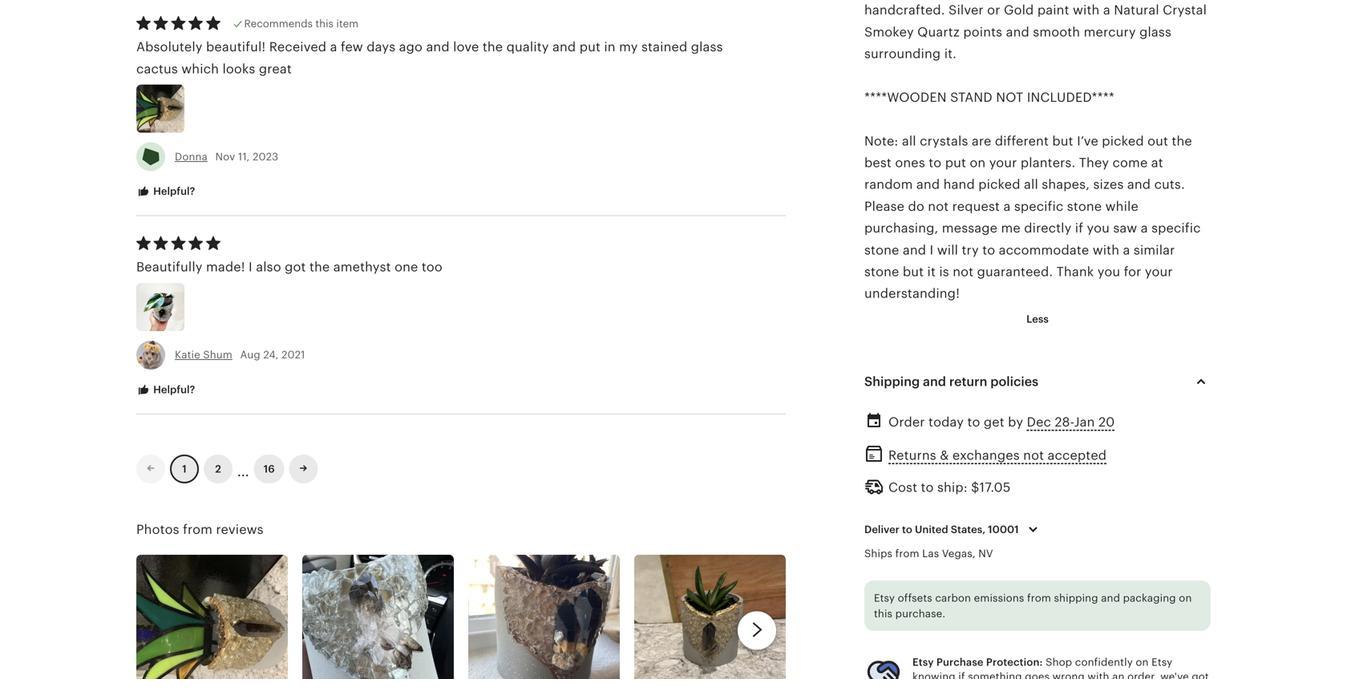 Task type: locate. For each thing, give the bounding box(es) containing it.
quality
[[506, 40, 549, 54]]

on
[[970, 156, 986, 170], [1179, 592, 1192, 604], [1136, 656, 1149, 668]]

1 vertical spatial on
[[1179, 592, 1192, 604]]

if down purchase
[[958, 671, 965, 679]]

donna nov 11, 2023
[[175, 151, 278, 163]]

purchase.
[[895, 608, 946, 620]]

from left "shipping" at the bottom of page
[[1027, 592, 1051, 604]]

1 vertical spatial helpful?
[[151, 383, 195, 396]]

and right "shipping" at the bottom of page
[[1101, 592, 1120, 604]]

on inside shop confidently on etsy knowing if something goes wrong with an order, we've go
[[1136, 656, 1149, 668]]

not down dec
[[1023, 448, 1044, 462]]

helpful? button
[[124, 177, 207, 207], [124, 375, 207, 405]]

0 horizontal spatial picked
[[978, 177, 1020, 192]]

donna link
[[175, 151, 208, 163]]

love
[[453, 40, 479, 54]]

a inside absolutely beautiful! received a few days ago and love the quality and put in my stained glass cactus which looks great
[[330, 40, 337, 54]]

states,
[[951, 524, 985, 536]]

0 vertical spatial but
[[1052, 134, 1073, 148]]

0 vertical spatial on
[[970, 156, 986, 170]]

2 link
[[204, 454, 233, 483]]

0 horizontal spatial not
[[928, 199, 949, 214]]

1 vertical spatial specific
[[1152, 221, 1201, 235]]

helpful? down donna link
[[151, 185, 195, 197]]

2 helpful? from the top
[[151, 383, 195, 396]]

2023
[[253, 151, 278, 163]]

amethyst
[[333, 260, 391, 274]]

stone up understanding!
[[864, 265, 899, 279]]

your down similar
[[1145, 265, 1173, 279]]

2 horizontal spatial from
[[1027, 592, 1051, 604]]

0 horizontal spatial etsy
[[874, 592, 895, 604]]

picked up come
[[1102, 134, 1144, 148]]

2 horizontal spatial on
[[1179, 592, 1192, 604]]

katie shum link
[[175, 349, 232, 361]]

0 vertical spatial put
[[579, 40, 601, 54]]

0 vertical spatial your
[[989, 156, 1017, 170]]

0 horizontal spatial your
[[989, 156, 1017, 170]]

the right love
[[483, 40, 503, 54]]

1 horizontal spatial the
[[483, 40, 503, 54]]

specific up similar
[[1152, 221, 1201, 235]]

1 helpful? button from the top
[[124, 177, 207, 207]]

hand
[[943, 177, 975, 192]]

the
[[483, 40, 503, 54], [1172, 134, 1192, 148], [309, 260, 330, 274]]

jan
[[1074, 415, 1095, 429]]

not inside button
[[1023, 448, 1044, 462]]

this left purchase.
[[874, 608, 893, 620]]

2 horizontal spatial the
[[1172, 134, 1192, 148]]

accepted
[[1048, 448, 1107, 462]]

too
[[422, 260, 443, 274]]

ago
[[399, 40, 423, 54]]

me
[[1001, 221, 1021, 235]]

stone down "shapes,"
[[1067, 199, 1102, 214]]

0 vertical spatial from
[[183, 522, 213, 537]]

you
[[1087, 221, 1110, 235], [1098, 265, 1120, 279]]

a right the saw
[[1141, 221, 1148, 235]]

your down different
[[989, 156, 1017, 170]]

donna
[[175, 151, 208, 163]]

las
[[922, 548, 939, 560]]

try
[[962, 243, 979, 257]]

from for reviews
[[183, 522, 213, 537]]

to left get
[[967, 415, 980, 429]]

emissions
[[974, 592, 1024, 604]]

goes
[[1025, 671, 1050, 679]]

0 vertical spatial i
[[930, 243, 934, 257]]

put left in
[[579, 40, 601, 54]]

1 vertical spatial you
[[1098, 265, 1120, 279]]

they
[[1079, 156, 1109, 170]]

one
[[395, 260, 418, 274]]

do
[[908, 199, 924, 214]]

put up hand
[[945, 156, 966, 170]]

an
[[1112, 671, 1125, 679]]

order today to get by dec 28-jan 20
[[888, 415, 1115, 429]]

helpful? button down donna
[[124, 177, 207, 207]]

10001
[[988, 524, 1019, 536]]

nov
[[215, 151, 235, 163]]

etsy up we've
[[1152, 656, 1173, 668]]

not right is
[[953, 265, 974, 279]]

if
[[1075, 221, 1083, 235], [958, 671, 965, 679]]

1 vertical spatial if
[[958, 671, 965, 679]]

$
[[971, 480, 979, 495]]

today
[[929, 415, 964, 429]]

ones
[[895, 156, 925, 170]]

etsy inside etsy offsets carbon emissions from shipping and packaging on this purchase.
[[874, 592, 895, 604]]

0 vertical spatial all
[[902, 134, 916, 148]]

with down confidently
[[1088, 671, 1109, 679]]

helpful? button for absolutely beautiful! received a few days ago and love the quality and put in my stained glass cactus which looks great
[[124, 177, 207, 207]]

1 vertical spatial from
[[895, 548, 919, 560]]

1 horizontal spatial i
[[930, 243, 934, 257]]

order,
[[1127, 671, 1158, 679]]

the inside note: all crystals are different but i've picked out the best ones to put on your planters. they come at random and hand picked all shapes, sizes and cuts. please do not request a specific stone while purchasing, message me directly if you saw a specific stone and i will try to accommodate with a similar stone but it is not guaranteed. thank you for your understanding!
[[1172, 134, 1192, 148]]

on inside etsy offsets carbon emissions from shipping and packaging on this purchase.
[[1179, 592, 1192, 604]]

in
[[604, 40, 616, 54]]

ships
[[864, 548, 892, 560]]

1 vertical spatial stone
[[864, 243, 899, 257]]

returns & exchanges not accepted button
[[888, 444, 1107, 467]]

by
[[1008, 415, 1023, 429]]

0 horizontal spatial on
[[970, 156, 986, 170]]

2 vertical spatial the
[[309, 260, 330, 274]]

1 horizontal spatial etsy
[[912, 656, 934, 668]]

picked up request
[[978, 177, 1020, 192]]

but left i've
[[1052, 134, 1073, 148]]

received
[[269, 40, 326, 54]]

out
[[1148, 134, 1168, 148]]

1 vertical spatial but
[[903, 265, 924, 279]]

0 vertical spatial specific
[[1014, 199, 1064, 214]]

if right directly
[[1075, 221, 1083, 235]]

0 horizontal spatial all
[[902, 134, 916, 148]]

on up 'order,'
[[1136, 656, 1149, 668]]

helpful? for absolutely beautiful! received a few days ago and love the quality and put in my stained glass cactus which looks great
[[151, 185, 195, 197]]

etsy inside shop confidently on etsy knowing if something goes wrong with an order, we've go
[[1152, 656, 1173, 668]]

etsy offsets carbon emissions from shipping and packaging on this purchase.
[[874, 592, 1192, 620]]

from left 'las'
[[895, 548, 919, 560]]

2 vertical spatial on
[[1136, 656, 1149, 668]]

thank
[[1057, 265, 1094, 279]]

1 vertical spatial picked
[[978, 177, 1020, 192]]

0 vertical spatial helpful? button
[[124, 177, 207, 207]]

0 vertical spatial you
[[1087, 221, 1110, 235]]

1 horizontal spatial put
[[945, 156, 966, 170]]

etsy left 'offsets' on the bottom right of page
[[874, 592, 895, 604]]

on right packaging
[[1179, 592, 1192, 604]]

cactus
[[136, 62, 178, 76]]

made!
[[206, 260, 245, 274]]

2 vertical spatial not
[[1023, 448, 1044, 462]]

if inside note: all crystals are different but i've picked out the best ones to put on your planters. they come at random and hand picked all shapes, sizes and cuts. please do not request a specific stone while purchasing, message me directly if you saw a specific stone and i will try to accommodate with a similar stone but it is not guaranteed. thank you for your understanding!
[[1075, 221, 1083, 235]]

get
[[984, 415, 1005, 429]]

i left 'also'
[[249, 260, 252, 274]]

and left return
[[923, 375, 946, 389]]

with down the saw
[[1093, 243, 1119, 257]]

2 horizontal spatial not
[[1023, 448, 1044, 462]]

1 helpful? from the top
[[151, 185, 195, 197]]

etsy for etsy purchase protection:
[[912, 656, 934, 668]]

1 vertical spatial helpful? button
[[124, 375, 207, 405]]

vegas,
[[942, 548, 976, 560]]

the inside absolutely beautiful! received a few days ago and love the quality and put in my stained glass cactus which looks great
[[483, 40, 503, 54]]

1 vertical spatial put
[[945, 156, 966, 170]]

and down come
[[1127, 177, 1151, 192]]

i left will
[[930, 243, 934, 257]]

&
[[940, 448, 949, 462]]

from right 'photos'
[[183, 522, 213, 537]]

2
[[215, 463, 221, 475]]

0 horizontal spatial the
[[309, 260, 330, 274]]

2 vertical spatial from
[[1027, 592, 1051, 604]]

0 vertical spatial with
[[1093, 243, 1119, 257]]

beautifully
[[136, 260, 203, 274]]

stone down purchasing,
[[864, 243, 899, 257]]

but left it
[[903, 265, 924, 279]]

1 vertical spatial not
[[953, 265, 974, 279]]

not
[[928, 199, 949, 214], [953, 265, 974, 279], [1023, 448, 1044, 462]]

0 vertical spatial helpful?
[[151, 185, 195, 197]]

accommodate
[[999, 243, 1089, 257]]

1 vertical spatial all
[[1024, 177, 1038, 192]]

helpful? down "katie"
[[151, 383, 195, 396]]

a left "few"
[[330, 40, 337, 54]]

you left the saw
[[1087, 221, 1110, 235]]

the for out
[[1172, 134, 1192, 148]]

to right try on the top of page
[[982, 243, 995, 257]]

1 vertical spatial this
[[874, 608, 893, 620]]

specific up directly
[[1014, 199, 1064, 214]]

helpful? button down "katie"
[[124, 375, 207, 405]]

1 horizontal spatial from
[[895, 548, 919, 560]]

from inside etsy offsets carbon emissions from shipping and packaging on this purchase.
[[1027, 592, 1051, 604]]

for
[[1124, 265, 1141, 279]]

1 horizontal spatial your
[[1145, 265, 1173, 279]]

1 horizontal spatial this
[[874, 608, 893, 620]]

few
[[341, 40, 363, 54]]

put
[[579, 40, 601, 54], [945, 156, 966, 170]]

ships from las vegas, nv
[[864, 548, 993, 560]]

0 horizontal spatial this
[[315, 18, 334, 30]]

0 horizontal spatial i
[[249, 260, 252, 274]]

0 vertical spatial the
[[483, 40, 503, 54]]

1 horizontal spatial all
[[1024, 177, 1038, 192]]

to left united
[[902, 524, 912, 536]]

1 vertical spatial your
[[1145, 265, 1173, 279]]

0 vertical spatial this
[[315, 18, 334, 30]]

my
[[619, 40, 638, 54]]

while
[[1105, 199, 1139, 214]]

1 vertical spatial with
[[1088, 671, 1109, 679]]

put inside note: all crystals are different but i've picked out the best ones to put on your planters. they come at random and hand picked all shapes, sizes and cuts. please do not request a specific stone while purchasing, message me directly if you saw a specific stone and i will try to accommodate with a similar stone but it is not guaranteed. thank you for your understanding!
[[945, 156, 966, 170]]

1 horizontal spatial on
[[1136, 656, 1149, 668]]

1 horizontal spatial specific
[[1152, 221, 1201, 235]]

0 vertical spatial picked
[[1102, 134, 1144, 148]]

2 helpful? button from the top
[[124, 375, 207, 405]]

and inside dropdown button
[[923, 375, 946, 389]]

1 vertical spatial the
[[1172, 134, 1192, 148]]

1 vertical spatial i
[[249, 260, 252, 274]]

to
[[929, 156, 942, 170], [982, 243, 995, 257], [967, 415, 980, 429], [921, 480, 934, 495], [902, 524, 912, 536]]

the right out
[[1172, 134, 1192, 148]]

0 horizontal spatial put
[[579, 40, 601, 54]]

a down the saw
[[1123, 243, 1130, 257]]

0 horizontal spatial if
[[958, 671, 965, 679]]

which
[[181, 62, 219, 76]]

17.05
[[979, 480, 1011, 495]]

this left item
[[315, 18, 334, 30]]

saw
[[1113, 221, 1137, 235]]

1 horizontal spatial but
[[1052, 134, 1073, 148]]

note: all crystals are different but i've picked out the best ones to put on your planters. they come at random and hand picked all shapes, sizes and cuts. please do not request a specific stone while purchasing, message me directly if you saw a specific stone and i will try to accommodate with a similar stone but it is not guaranteed. thank you for your understanding!
[[864, 134, 1201, 301]]

0 vertical spatial if
[[1075, 221, 1083, 235]]

all up ones
[[902, 134, 916, 148]]

and inside etsy offsets carbon emissions from shipping and packaging on this purchase.
[[1101, 592, 1120, 604]]

photos from reviews
[[136, 522, 264, 537]]

you left for
[[1098, 265, 1120, 279]]

all down the planters.
[[1024, 177, 1038, 192]]

0 horizontal spatial from
[[183, 522, 213, 537]]

will
[[937, 243, 958, 257]]

deliver to united states, 10001 button
[[852, 513, 1055, 547]]

on down "are"
[[970, 156, 986, 170]]

the right the got
[[309, 260, 330, 274]]

less
[[1026, 313, 1049, 325]]

with inside shop confidently on etsy knowing if something goes wrong with an order, we've go
[[1088, 671, 1109, 679]]

1 horizontal spatial if
[[1075, 221, 1083, 235]]

20
[[1098, 415, 1115, 429]]

etsy up knowing
[[912, 656, 934, 668]]

specific
[[1014, 199, 1064, 214], [1152, 221, 1201, 235]]

0 vertical spatial stone
[[1067, 199, 1102, 214]]

with
[[1093, 243, 1119, 257], [1088, 671, 1109, 679]]

2 horizontal spatial etsy
[[1152, 656, 1173, 668]]

beautiful!
[[206, 40, 266, 54]]

not right the do
[[928, 199, 949, 214]]



Task type: vqa. For each thing, say whether or not it's contained in the screenshot.
from to the middle
yes



Task type: describe. For each thing, give the bounding box(es) containing it.
16
[[264, 463, 275, 475]]

absolutely beautiful! received a few days ago and love the quality and put in my stained glass cactus which looks great
[[136, 40, 723, 76]]

similar
[[1134, 243, 1175, 257]]

protection:
[[986, 656, 1043, 668]]

item
[[336, 18, 359, 30]]

i inside note: all crystals are different but i've picked out the best ones to put on your planters. they come at random and hand picked all shapes, sizes and cuts. please do not request a specific stone while purchasing, message me directly if you saw a specific stone and i will try to accommodate with a similar stone but it is not guaranteed. thank you for your understanding!
[[930, 243, 934, 257]]

stand
[[950, 90, 993, 105]]

glass
[[691, 40, 723, 54]]

reviews
[[216, 522, 264, 537]]

helpful? button for beautifully made! i also got the amethyst one too
[[124, 375, 207, 405]]

understanding!
[[864, 286, 960, 301]]

sizes
[[1093, 177, 1124, 192]]

nv
[[978, 548, 993, 560]]

not
[[996, 90, 1023, 105]]

also
[[256, 260, 281, 274]]

2021
[[281, 349, 305, 361]]

and right ago
[[426, 40, 450, 54]]

shipping
[[864, 375, 920, 389]]

looks
[[222, 62, 255, 76]]

****wooden stand not included****
[[864, 90, 1115, 105]]

to inside dropdown button
[[902, 524, 912, 536]]

return
[[949, 375, 987, 389]]

purchase
[[936, 656, 984, 668]]

shum
[[203, 349, 232, 361]]

aug
[[240, 349, 260, 361]]

and up the do
[[916, 177, 940, 192]]

great
[[259, 62, 292, 76]]

dec
[[1027, 415, 1051, 429]]

etsy for etsy offsets carbon emissions from shipping and packaging on this purchase.
[[874, 592, 895, 604]]

on inside note: all crystals are different but i've picked out the best ones to put on your planters. they come at random and hand picked all shapes, sizes and cuts. please do not request a specific stone while purchasing, message me directly if you saw a specific stone and i will try to accommodate with a similar stone but it is not guaranteed. thank you for your understanding!
[[970, 156, 986, 170]]

best
[[864, 156, 892, 170]]

shapes,
[[1042, 177, 1090, 192]]

shipping and return policies
[[864, 375, 1039, 389]]

exchanges
[[953, 448, 1020, 462]]

crystals
[[920, 134, 968, 148]]

shipping and return policies button
[[850, 362, 1225, 401]]

11,
[[238, 151, 250, 163]]

…
[[237, 457, 249, 481]]

recommends this item
[[244, 18, 359, 30]]

returns & exchanges not accepted
[[888, 448, 1107, 462]]

16 link
[[254, 454, 284, 483]]

random
[[864, 177, 913, 192]]

photos
[[136, 522, 179, 537]]

deliver to united states, 10001
[[864, 524, 1019, 536]]

24,
[[263, 349, 279, 361]]

put inside absolutely beautiful! received a few days ago and love the quality and put in my stained glass cactus which looks great
[[579, 40, 601, 54]]

view details of this review photo by katie shum image
[[136, 283, 184, 331]]

planters.
[[1021, 156, 1076, 170]]

carbon
[[935, 592, 971, 604]]

if inside shop confidently on etsy knowing if something goes wrong with an order, we've go
[[958, 671, 965, 679]]

deliver
[[864, 524, 900, 536]]

2 vertical spatial stone
[[864, 265, 899, 279]]

from for las
[[895, 548, 919, 560]]

view details of this review photo by donna image
[[136, 85, 184, 133]]

and down purchasing,
[[903, 243, 926, 257]]

1 horizontal spatial not
[[953, 265, 974, 279]]

message
[[942, 221, 998, 235]]

0 horizontal spatial but
[[903, 265, 924, 279]]

is
[[939, 265, 949, 279]]

katie shum aug 24, 2021
[[175, 349, 305, 361]]

28-
[[1055, 415, 1074, 429]]

something
[[968, 671, 1022, 679]]

offsets
[[898, 592, 932, 604]]

come
[[1113, 156, 1148, 170]]

helpful? for beautifully made! i also got the amethyst one too
[[151, 383, 195, 396]]

wrong
[[1053, 671, 1085, 679]]

shop
[[1046, 656, 1072, 668]]

this inside etsy offsets carbon emissions from shipping and packaging on this purchase.
[[874, 608, 893, 620]]

0 horizontal spatial specific
[[1014, 199, 1064, 214]]

included****
[[1027, 90, 1115, 105]]

shipping
[[1054, 592, 1098, 604]]

got
[[285, 260, 306, 274]]

cost
[[888, 480, 917, 495]]

days
[[367, 40, 396, 54]]

we've
[[1160, 671, 1189, 679]]

to right cost
[[921, 480, 934, 495]]

cost to ship: $ 17.05
[[888, 480, 1011, 495]]

with inside note: all crystals are different but i've picked out the best ones to put on your planters. they come at random and hand picked all shapes, sizes and cuts. please do not request a specific stone while purchasing, message me directly if you saw a specific stone and i will try to accommodate with a similar stone but it is not guaranteed. thank you for your understanding!
[[1093, 243, 1119, 257]]

a up me on the right of page
[[1003, 199, 1011, 214]]

recommends
[[244, 18, 313, 30]]

please
[[864, 199, 905, 214]]

stained
[[641, 40, 687, 54]]

to down crystals
[[929, 156, 942, 170]]

and right quality
[[552, 40, 576, 54]]

cuts.
[[1154, 177, 1185, 192]]

at
[[1151, 156, 1163, 170]]

1 horizontal spatial picked
[[1102, 134, 1144, 148]]

policies
[[990, 375, 1039, 389]]

0 vertical spatial not
[[928, 199, 949, 214]]

guaranteed.
[[977, 265, 1053, 279]]

1 link
[[170, 454, 199, 483]]

are
[[972, 134, 991, 148]]

beautifully made! i also got the amethyst one too
[[136, 260, 443, 274]]

the for love
[[483, 40, 503, 54]]

packaging
[[1123, 592, 1176, 604]]

united
[[915, 524, 948, 536]]



